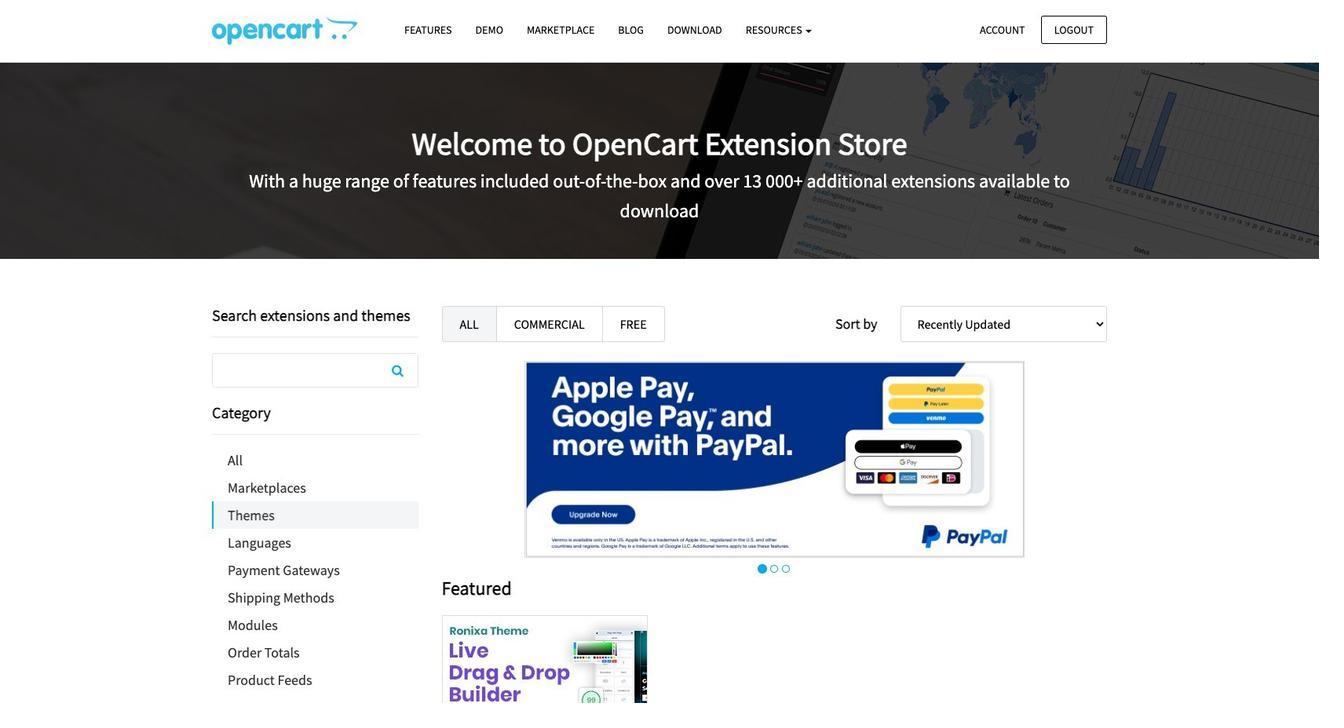 Task type: vqa. For each thing, say whether or not it's contained in the screenshot.
Ronixa Theme - OpenCart Live Drag and Drop Page .. image
yes



Task type: describe. For each thing, give the bounding box(es) containing it.
paypal payment gateway image
[[525, 361, 1025, 558]]

search image
[[392, 364, 404, 377]]

ronixa theme - opencart live drag and drop page .. image
[[443, 617, 647, 704]]

opencart themes image
[[212, 16, 357, 45]]



Task type: locate. For each thing, give the bounding box(es) containing it.
None text field
[[213, 354, 417, 387]]



